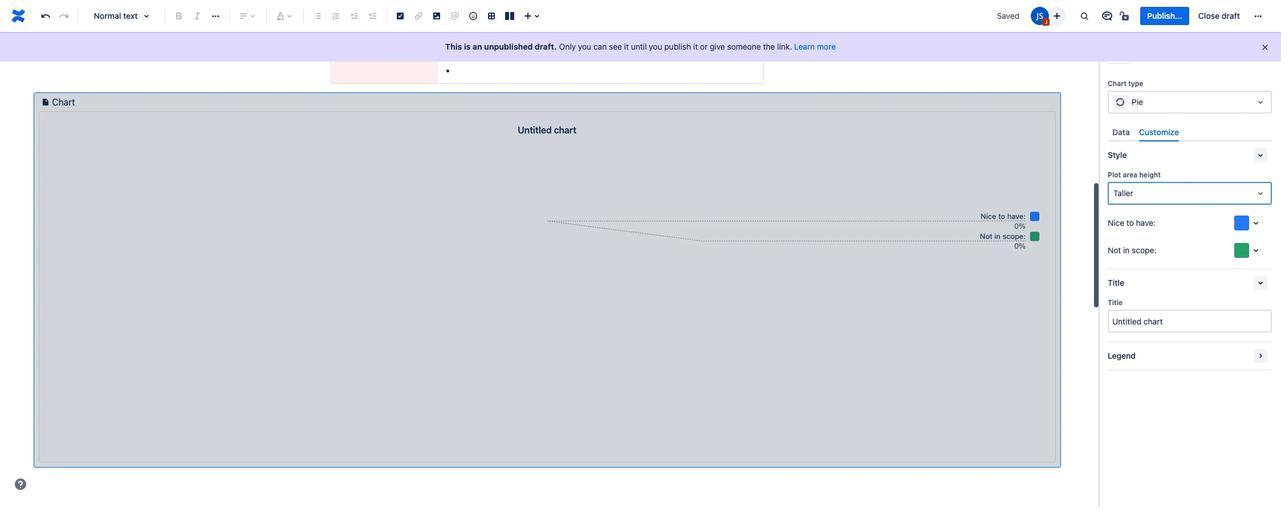 Task type: vqa. For each thing, say whether or not it's contained in the screenshot.
Publish... button
yes



Task type: describe. For each thing, give the bounding box(es) containing it.
untitled chart
[[518, 125, 577, 135]]

chart for chart type
[[1108, 79, 1127, 88]]

give
[[710, 42, 725, 51]]

see
[[609, 42, 622, 51]]

learn more link
[[795, 42, 836, 51]]

saved
[[997, 11, 1020, 21]]

the
[[763, 42, 775, 51]]

unpublished
[[484, 42, 533, 51]]

to
[[1127, 218, 1134, 228]]

close draft
[[1199, 11, 1241, 21]]

publish... button
[[1141, 7, 1190, 25]]

taller
[[1114, 188, 1134, 198]]

bullet list ⌘⇧8 image
[[311, 9, 325, 23]]

add image, video, or file image
[[430, 9, 444, 23]]

2 title from the top
[[1108, 298, 1123, 307]]

have:
[[1137, 218, 1156, 228]]

close
[[1199, 11, 1220, 21]]

until
[[631, 42, 647, 51]]

collapse image for title
[[1254, 276, 1268, 290]]

layouts image
[[503, 9, 517, 23]]

draft
[[1222, 11, 1241, 21]]

pie
[[1132, 97, 1144, 107]]

outdent ⇧tab image
[[347, 9, 361, 23]]

not in scope: image
[[1250, 244, 1263, 257]]

not in scope:
[[1108, 245, 1157, 255]]

table image
[[485, 9, 499, 23]]

scope:
[[1132, 245, 1157, 255]]

emoji image
[[467, 9, 480, 23]]

pie chart image
[[1114, 95, 1128, 109]]

numbered list ⌘⇧7 image
[[329, 9, 343, 23]]

jacob simon image
[[1031, 7, 1050, 25]]

only
[[559, 42, 576, 51]]

area
[[1123, 171, 1138, 179]]

1 it from the left
[[624, 42, 629, 51]]

1 title from the top
[[1108, 278, 1125, 288]]

in
[[1124, 245, 1130, 255]]

plot
[[1108, 171, 1122, 179]]

help image
[[14, 477, 27, 491]]

text
[[123, 11, 138, 21]]

chart type
[[1108, 79, 1144, 88]]

legend
[[1108, 351, 1136, 361]]

bold ⌘b image
[[172, 9, 186, 23]]

nice to have:
[[1108, 218, 1156, 228]]

find and replace image
[[1078, 9, 1092, 23]]



Task type: locate. For each thing, give the bounding box(es) containing it.
or
[[700, 42, 708, 51]]

is
[[464, 42, 471, 51]]

open image up nice to have: image at top
[[1254, 187, 1268, 200]]

customize
[[1140, 127, 1180, 137]]

you right until
[[649, 42, 663, 51]]

comment icon image
[[1101, 9, 1115, 23]]

this is an unpublished draft. only you can see it until you publish it or give someone the link. learn more
[[445, 42, 836, 51]]

publish
[[665, 42, 691, 51]]

title
[[1108, 278, 1125, 288], [1108, 298, 1123, 307]]

an
[[473, 42, 482, 51]]

1 vertical spatial open image
[[1254, 187, 1268, 200]]

it left the "or"
[[694, 42, 698, 51]]

you left can
[[578, 42, 592, 51]]

Title text field
[[1109, 311, 1271, 331]]

can
[[594, 42, 607, 51]]

confluence image
[[9, 7, 27, 25], [9, 7, 27, 25]]

meetings
[[456, 48, 494, 58]]

0 vertical spatial chart
[[1108, 79, 1127, 88]]

collapse image for style
[[1254, 148, 1268, 162]]

0 vertical spatial open image
[[1254, 95, 1268, 109]]

0 horizontal spatial it
[[624, 42, 629, 51]]

0 vertical spatial title
[[1108, 278, 1125, 288]]

normal text
[[94, 11, 138, 21]]

2 it from the left
[[694, 42, 698, 51]]

1 vertical spatial collapse image
[[1254, 276, 1268, 290]]

you
[[578, 42, 592, 51], [649, 42, 663, 51]]

italic ⌘i image
[[191, 9, 204, 23]]

1 vertical spatial chart
[[52, 97, 75, 107]]

it
[[624, 42, 629, 51], [694, 42, 698, 51]]

invite to edit image
[[1051, 9, 1065, 23]]

expand image
[[1254, 349, 1268, 363]]

nice
[[1108, 218, 1125, 228]]

0 horizontal spatial chart
[[52, 97, 75, 107]]

type
[[1129, 79, 1144, 88]]

untitled
[[518, 125, 552, 135]]

nice to have: image
[[1250, 216, 1263, 230]]

open image
[[1254, 95, 1268, 109], [1254, 187, 1268, 200]]

1 horizontal spatial you
[[649, 42, 663, 51]]

action item image
[[394, 9, 407, 23]]

mention image
[[448, 9, 462, 23]]

more formatting image
[[209, 9, 222, 23]]

2 open image from the top
[[1254, 187, 1268, 200]]

plot area height
[[1108, 171, 1161, 179]]

0 horizontal spatial you
[[578, 42, 592, 51]]

draft.
[[535, 42, 557, 51]]

publish...
[[1148, 11, 1183, 21]]

1 horizontal spatial it
[[694, 42, 698, 51]]

tab list
[[1108, 123, 1273, 142]]

dismiss image
[[1261, 43, 1270, 52]]

close image
[[1257, 43, 1270, 57]]

normal
[[94, 11, 121, 21]]

it right see
[[624, 42, 629, 51]]

2 collapse image from the top
[[1254, 276, 1268, 290]]

more image
[[1252, 9, 1266, 23]]

open image for plot area height
[[1254, 187, 1268, 200]]

open image for chart type
[[1254, 95, 1268, 109]]

learn
[[795, 42, 815, 51]]

tab list containing data
[[1108, 123, 1273, 142]]

1 open image from the top
[[1254, 95, 1268, 109]]

1 vertical spatial title
[[1108, 298, 1123, 307]]

normal text button
[[83, 3, 160, 29]]

indent tab image
[[366, 9, 379, 23]]

0 vertical spatial collapse image
[[1254, 148, 1268, 162]]

1 horizontal spatial chart
[[1108, 79, 1127, 88]]

chart
[[1108, 79, 1127, 88], [52, 97, 75, 107]]

1 you from the left
[[578, 42, 592, 51]]

redo ⌘⇧z image
[[57, 9, 71, 23]]

collapse image
[[1254, 148, 1268, 162], [1254, 276, 1268, 290]]

style
[[1108, 150, 1127, 160]]

2 you from the left
[[649, 42, 663, 51]]

link image
[[412, 9, 426, 23]]

chart
[[554, 125, 577, 135]]

open image down close image
[[1254, 95, 1268, 109]]

more
[[817, 42, 836, 51]]

undo ⌘z image
[[39, 9, 52, 23]]

1 collapse image from the top
[[1254, 148, 1268, 162]]

close draft button
[[1192, 7, 1247, 25]]

link.
[[778, 42, 792, 51]]

this
[[445, 42, 462, 51]]

no restrictions image
[[1119, 9, 1133, 23]]

someone
[[728, 42, 761, 51]]

height
[[1140, 171, 1161, 179]]

chart image
[[39, 95, 52, 109]]

chart for chart
[[52, 97, 75, 107]]

not
[[1108, 245, 1122, 255]]

data
[[1113, 127, 1130, 137]]



